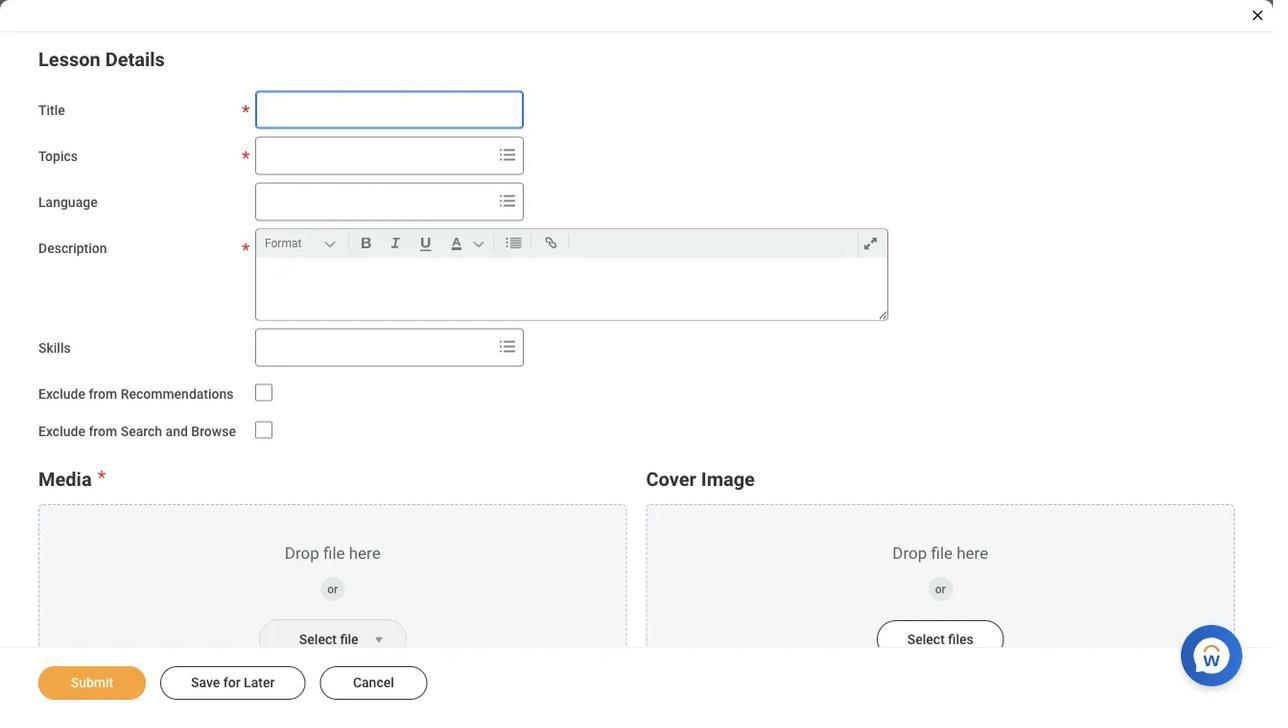 Task type: vqa. For each thing, say whether or not it's contained in the screenshot.
the Affordable Care Act
no



Task type: describe. For each thing, give the bounding box(es) containing it.
exclude from search and browse
[[38, 423, 236, 439]]

format
[[265, 237, 302, 250]]

format button
[[261, 233, 344, 254]]

exclude for exclude from search and browse
[[38, 423, 85, 439]]

italic image
[[383, 232, 409, 255]]

dialog containing lesson details
[[0, 0, 1273, 718]]

workday assistant region
[[1181, 618, 1250, 687]]

select file
[[299, 632, 358, 648]]

or for cover image
[[935, 583, 946, 596]]

save for later button
[[160, 667, 305, 700]]

cancel button
[[320, 667, 427, 700]]

submit
[[71, 675, 113, 691]]

select files
[[907, 632, 974, 648]]

format group
[[261, 230, 891, 259]]

select files button
[[877, 621, 1004, 659]]

maximize image
[[858, 232, 884, 255]]

from for recommendations
[[89, 386, 117, 402]]

prompts image
[[496, 189, 519, 213]]

title
[[38, 102, 65, 118]]

caret down image
[[367, 633, 390, 648]]

file
[[340, 632, 358, 648]]

Skills field
[[256, 331, 492, 365]]

lesson details button
[[38, 48, 165, 71]]

Topics field
[[256, 139, 492, 173]]

or for media
[[327, 583, 338, 596]]

cancel
[[353, 675, 394, 691]]

bulleted list image
[[501, 232, 527, 255]]

details
[[105, 48, 165, 71]]

and
[[166, 423, 188, 439]]

for
[[223, 675, 240, 691]]

from for search
[[89, 423, 117, 439]]

Title text field
[[255, 91, 524, 129]]

select file button
[[260, 621, 367, 659]]

recommendations
[[121, 386, 234, 402]]

save for later
[[191, 675, 275, 691]]

link image
[[538, 232, 564, 255]]

media
[[38, 468, 92, 491]]

image
[[701, 468, 755, 491]]

media region
[[38, 464, 627, 698]]



Task type: locate. For each thing, give the bounding box(es) containing it.
cover image
[[646, 468, 755, 491]]

select inside select files button
[[907, 632, 945, 648]]

select left file
[[299, 632, 337, 648]]

exclude down the skills
[[38, 386, 85, 402]]

exclude from recommendations
[[38, 386, 234, 402]]

1 exclude from the top
[[38, 386, 85, 402]]

select for cover image
[[907, 632, 945, 648]]

1 prompts image from the top
[[496, 143, 519, 166]]

action bar region
[[0, 648, 1273, 718]]

prompts image down description text field
[[496, 335, 519, 358]]

select
[[299, 632, 337, 648], [907, 632, 945, 648]]

or up select files
[[935, 583, 946, 596]]

from up exclude from search and browse
[[89, 386, 117, 402]]

topics
[[38, 148, 78, 164]]

2 or from the left
[[935, 583, 946, 596]]

2 from from the top
[[89, 423, 117, 439]]

1 horizontal spatial select
[[907, 632, 945, 648]]

prompts image for skills
[[496, 335, 519, 358]]

lesson
[[38, 48, 100, 71]]

or inside media region
[[327, 583, 338, 596]]

Description text field
[[256, 259, 887, 320]]

2 select from the left
[[907, 632, 945, 648]]

or up select file
[[327, 583, 338, 596]]

cover
[[646, 468, 696, 491]]

cover image region
[[646, 464, 1235, 698]]

from left the search
[[89, 423, 117, 439]]

1 horizontal spatial or
[[935, 583, 946, 596]]

submit button
[[38, 667, 146, 700]]

exclude up media
[[38, 423, 85, 439]]

underline image
[[413, 232, 439, 255]]

select inside button
[[299, 632, 337, 648]]

close create lesson image
[[1250, 8, 1266, 23]]

language
[[38, 194, 98, 210]]

1 or from the left
[[327, 583, 338, 596]]

prompts image for topics
[[496, 143, 519, 166]]

1 from from the top
[[89, 386, 117, 402]]

2 exclude from the top
[[38, 423, 85, 439]]

1 vertical spatial prompts image
[[496, 335, 519, 358]]

0 vertical spatial from
[[89, 386, 117, 402]]

search
[[121, 423, 162, 439]]

exclude for exclude from recommendations
[[38, 386, 85, 402]]

0 vertical spatial exclude
[[38, 386, 85, 402]]

save
[[191, 675, 220, 691]]

1 select from the left
[[299, 632, 337, 648]]

bold image
[[353, 232, 379, 255]]

exclude
[[38, 386, 85, 402], [38, 423, 85, 439]]

prompts image
[[496, 143, 519, 166], [496, 335, 519, 358]]

description
[[38, 240, 107, 256]]

or
[[327, 583, 338, 596], [935, 583, 946, 596]]

0 horizontal spatial or
[[327, 583, 338, 596]]

files
[[948, 632, 974, 648]]

1 vertical spatial exclude
[[38, 423, 85, 439]]

prompts image up prompts icon
[[496, 143, 519, 166]]

1 vertical spatial from
[[89, 423, 117, 439]]

select left files
[[907, 632, 945, 648]]

0 vertical spatial prompts image
[[496, 143, 519, 166]]

Language field
[[256, 185, 492, 219]]

lesson details group
[[38, 45, 1235, 441]]

later
[[244, 675, 275, 691]]

dialog
[[0, 0, 1273, 718]]

or inside cover image region
[[935, 583, 946, 596]]

browse
[[191, 423, 236, 439]]

from
[[89, 386, 117, 402], [89, 423, 117, 439]]

skills
[[38, 340, 71, 356]]

lesson details
[[38, 48, 165, 71]]

select for media
[[299, 632, 337, 648]]

2 prompts image from the top
[[496, 335, 519, 358]]

0 horizontal spatial select
[[299, 632, 337, 648]]



